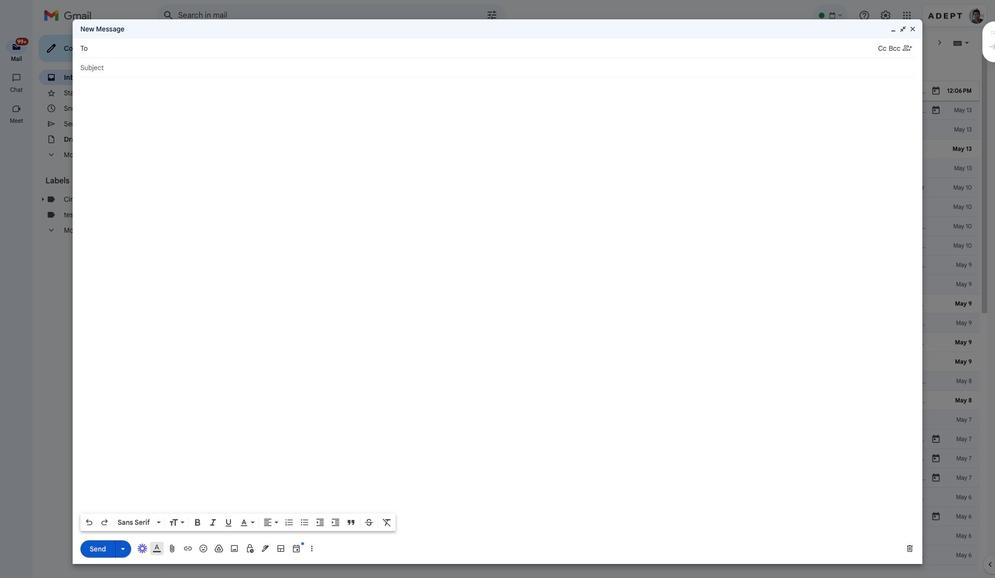 Task type: locate. For each thing, give the bounding box(es) containing it.
Subject field
[[80, 63, 915, 73]]

more options image
[[309, 544, 315, 554]]

refresh image
[[194, 38, 203, 47]]

5 row from the top
[[157, 159, 980, 178]]

row
[[157, 81, 980, 101], [157, 101, 980, 120], [157, 120, 980, 139], [157, 139, 980, 159], [157, 159, 980, 178], [157, 178, 980, 198], [157, 198, 980, 217], [157, 217, 980, 236], [157, 236, 980, 256], [157, 256, 980, 275], [157, 275, 980, 294], [157, 294, 980, 314], [157, 314, 980, 333], [157, 333, 980, 353], [157, 353, 980, 372], [157, 372, 980, 391], [157, 391, 980, 411], [157, 411, 980, 430], [157, 430, 980, 449], [157, 449, 980, 469], [157, 469, 980, 488], [157, 488, 980, 508], [157, 508, 980, 527], [157, 527, 980, 546], [157, 546, 980, 566], [157, 566, 980, 579]]

21 row from the top
[[157, 469, 980, 488]]

1 row from the top
[[157, 81, 980, 101]]

undo ‪(⌘z)‬ image
[[84, 518, 94, 528]]

mail, 862 unread messages image
[[12, 40, 27, 49]]

12 row from the top
[[157, 294, 980, 314]]

9 row from the top
[[157, 236, 980, 256]]

4 row from the top
[[157, 139, 980, 159]]

insert photo image
[[230, 544, 239, 554]]

set up a time to meet image
[[292, 544, 301, 554]]

search in mail image
[[160, 7, 177, 24]]

insert files using drive image
[[214, 544, 224, 554]]

pop out image
[[899, 25, 907, 33]]

minimize image
[[890, 25, 897, 33]]

14 row from the top
[[157, 333, 980, 353]]

7 row from the top
[[157, 198, 980, 217]]

option
[[116, 518, 155, 528]]

settings image
[[880, 10, 892, 21]]

16 row from the top
[[157, 372, 980, 391]]

bold ‪(⌘b)‬ image
[[193, 518, 202, 528]]

10 row from the top
[[157, 256, 980, 275]]

insert link ‪(⌘k)‬ image
[[183, 544, 193, 554]]

quote ‪(⌘⇧9)‬ image
[[346, 518, 356, 528]]

dialog
[[73, 19, 923, 565]]

main content
[[157, 54, 980, 579]]

heading
[[0, 55, 33, 63], [0, 86, 33, 94], [0, 117, 33, 125], [46, 176, 138, 186]]

tab list
[[157, 54, 980, 81]]

24 row from the top
[[157, 527, 980, 546]]

italic ‪(⌘i)‬ image
[[208, 518, 218, 528]]

navigation
[[0, 31, 34, 579]]

bulleted list ‪(⌘⇧8)‬ image
[[300, 518, 309, 528]]

18 row from the top
[[157, 411, 980, 430]]

3 row from the top
[[157, 120, 980, 139]]

option inside "formatting options" toolbar
[[116, 518, 155, 528]]

17 row from the top
[[157, 391, 980, 411]]

advanced search options image
[[482, 5, 502, 25]]

formatting options toolbar
[[80, 514, 396, 532]]

6 row from the top
[[157, 178, 980, 198]]



Task type: vqa. For each thing, say whether or not it's contained in the screenshot.
the experience in the GMAIL, CHAT, AND MEET MAY USE MY EMAIL, CHAT, AND VIDEO CONTENT TO PERSONALIZE MY EXPERIENCE AND PROVIDE SMART FEATURES. IF I OPT OUT, SUCH FEATURES WILL BE TURNED OFF.
no



Task type: describe. For each thing, give the bounding box(es) containing it.
insert emoji ‪(⌘⇧2)‬ image
[[199, 544, 208, 554]]

8 row from the top
[[157, 217, 980, 236]]

toggle confidential mode image
[[245, 544, 255, 554]]

23 row from the top
[[157, 508, 980, 527]]

25 row from the top
[[157, 546, 980, 566]]

Search in mail search field
[[157, 4, 506, 27]]

11 row from the top
[[157, 275, 980, 294]]

redo ‪(⌘y)‬ image
[[100, 518, 109, 528]]

select a layout image
[[276, 544, 286, 554]]

26 row from the top
[[157, 566, 980, 579]]

strikethrough ‪(⌘⇧x)‬ image
[[364, 518, 374, 528]]

primary tab
[[157, 54, 278, 81]]

22 row from the top
[[157, 488, 980, 508]]

gmail image
[[44, 6, 96, 25]]

To recipients text field
[[92, 40, 878, 57]]

promotions, 3 new messages, tab
[[279, 54, 401, 81]]

20 row from the top
[[157, 449, 980, 469]]

more send options image
[[118, 545, 128, 554]]

remove formatting ‪(⌘\)‬ image
[[382, 518, 392, 528]]

2 row from the top
[[157, 101, 980, 120]]

underline ‪(⌘u)‬ image
[[224, 519, 233, 528]]

19 row from the top
[[157, 430, 980, 449]]

13 row from the top
[[157, 314, 980, 333]]

close image
[[909, 25, 917, 33]]

insert signature image
[[261, 544, 270, 554]]

indent less ‪(⌘[)‬ image
[[315, 518, 325, 528]]

Message Body text field
[[80, 82, 915, 511]]

discard draft ‪(⌘⇧d)‬ image
[[905, 544, 915, 554]]

numbered list ‪(⌘⇧7)‬ image
[[284, 518, 294, 528]]

indent more ‪(⌘])‬ image
[[331, 518, 340, 528]]

attach files image
[[168, 544, 177, 554]]

updates, 8 new messages, tab
[[402, 54, 524, 81]]

older image
[[935, 38, 945, 47]]

mon, may 6, 2024, 3:56 am element
[[956, 570, 972, 579]]

15 row from the top
[[157, 353, 980, 372]]



